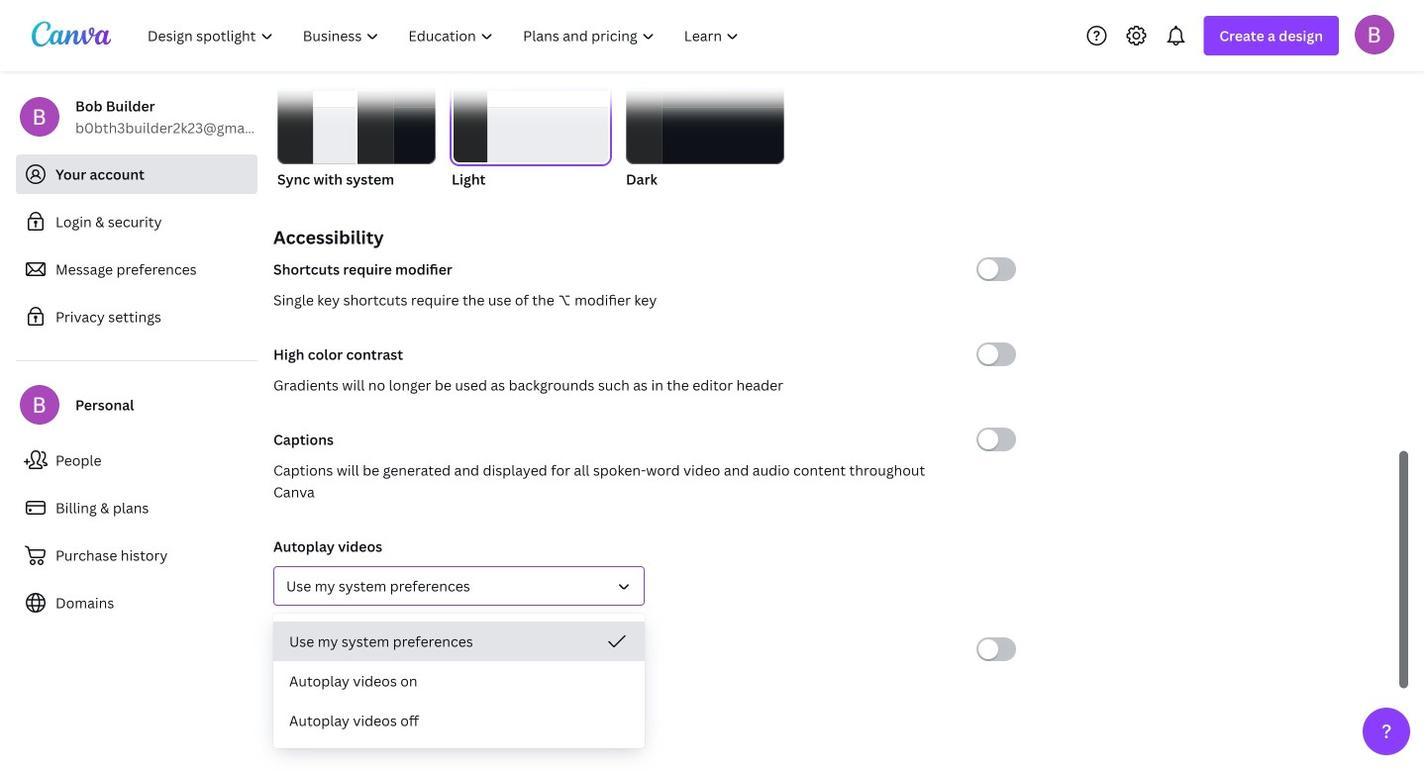 Task type: describe. For each thing, give the bounding box(es) containing it.
1 option from the top
[[273, 622, 645, 662]]

top level navigation element
[[135, 16, 756, 55]]

3 option from the top
[[273, 701, 645, 741]]

2 option from the top
[[273, 662, 645, 701]]



Task type: vqa. For each thing, say whether or not it's contained in the screenshot.
list box
yes



Task type: locate. For each thing, give the bounding box(es) containing it.
option
[[273, 622, 645, 662], [273, 662, 645, 701], [273, 701, 645, 741]]

bob builder image
[[1355, 15, 1395, 54]]

None button
[[277, 75, 436, 190], [452, 75, 610, 190], [626, 75, 784, 190], [273, 567, 645, 606], [277, 75, 436, 190], [452, 75, 610, 190], [626, 75, 784, 190], [273, 567, 645, 606]]

list box
[[273, 622, 645, 741]]



